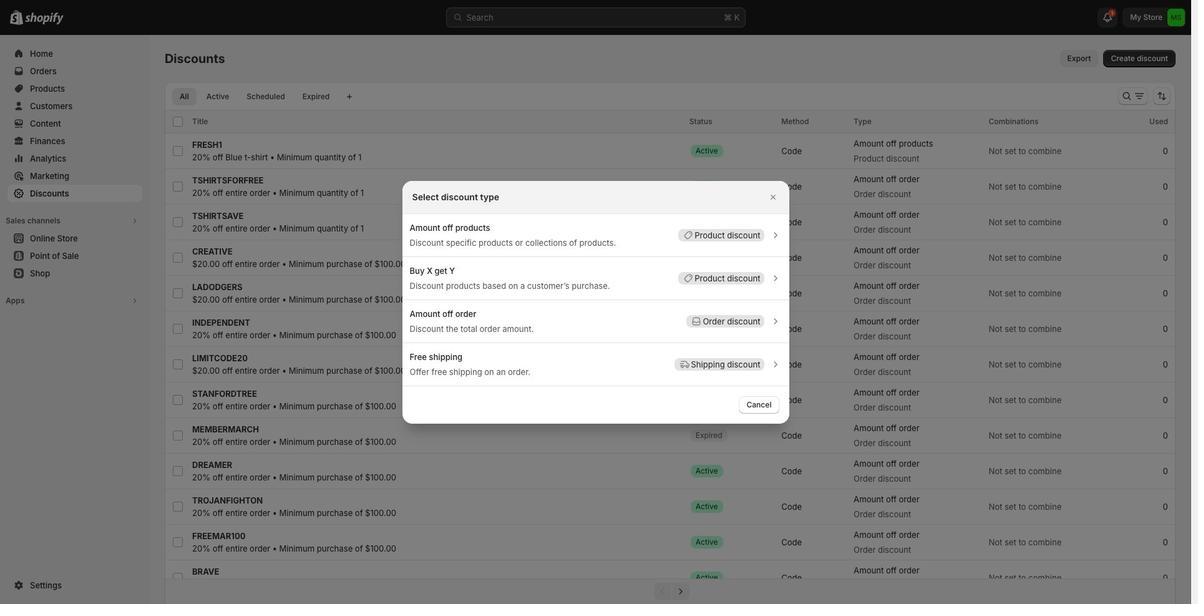 Task type: vqa. For each thing, say whether or not it's contained in the screenshot.
the topmost No
no



Task type: describe. For each thing, give the bounding box(es) containing it.
pagination element
[[165, 579, 1176, 604]]



Task type: locate. For each thing, give the bounding box(es) containing it.
shopify image
[[25, 12, 64, 25]]

dialog
[[0, 181, 1192, 424]]

tab list
[[170, 87, 340, 105]]



